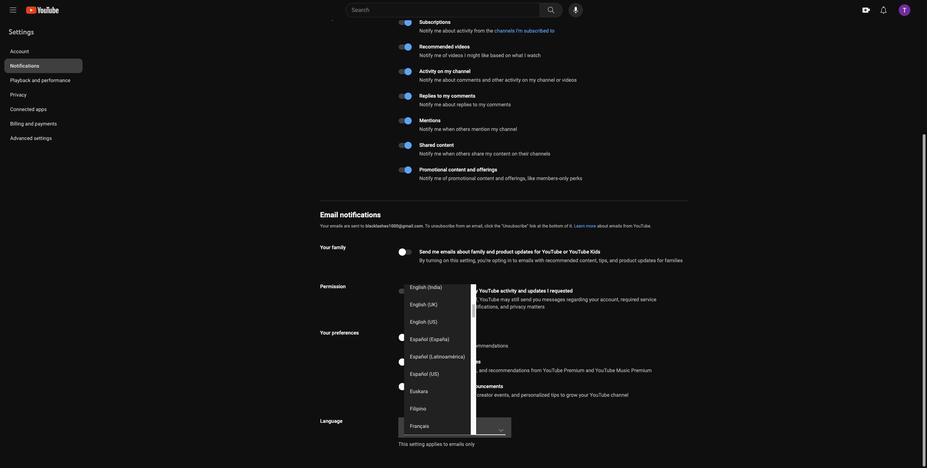 Task type: locate. For each thing, give the bounding box(es) containing it.
5 notify from the top
[[419, 126, 433, 132]]

1 others from the top
[[456, 126, 470, 132]]

your
[[320, 15, 331, 21], [320, 224, 329, 229], [320, 245, 331, 251], [320, 330, 331, 336]]

i up messages
[[547, 288, 549, 294]]

setting right the this at left bottom
[[409, 442, 425, 448]]

english up general
[[410, 319, 426, 325]]

your
[[589, 297, 599, 303], [579, 393, 589, 398]]

like right offerings,
[[528, 176, 535, 181]]

only inside promotional content and offerings notify me of promotional content and offerings, like members-only perks
[[559, 176, 569, 181]]

0 vertical spatial (us)
[[428, 319, 437, 325]]

2 vertical spatial product
[[438, 335, 456, 340]]

1 send from the top
[[419, 249, 431, 255]]

shared content notify me when others share my content on their channels
[[419, 142, 550, 157]]

0 vertical spatial español
[[410, 337, 428, 343]]

english left (uk)
[[410, 302, 426, 308]]

1 when from the top
[[443, 126, 455, 132]]

about left the replies
[[443, 102, 456, 108]]

replies
[[457, 102, 472, 108]]

when
[[443, 126, 455, 132], [443, 151, 455, 157]]

me up (uk)
[[432, 288, 439, 294]]

0 horizontal spatial like
[[481, 53, 489, 58]]

2 your preferences from the top
[[320, 330, 359, 336]]

english up if
[[410, 285, 426, 290]]

my up off,
[[471, 288, 478, 294]]

updates
[[515, 249, 533, 255], [638, 258, 656, 264], [528, 288, 546, 294], [457, 335, 475, 340], [463, 359, 481, 365], [437, 384, 456, 390]]

notify inside recommended videos notify me of videos i might like based on what i watch
[[419, 53, 433, 58]]

preferences
[[332, 15, 359, 21], [332, 330, 359, 336]]

activity up may
[[500, 288, 517, 294]]

recommendations
[[467, 343, 508, 349], [489, 368, 530, 374]]

grow
[[566, 393, 578, 398]]

2 when from the top
[[443, 151, 455, 157]]

about up setting,
[[457, 249, 470, 255]]

required
[[621, 297, 639, 303]]

and down updates,
[[457, 384, 465, 390]]

0 vertical spatial for
[[534, 249, 541, 255]]

when inside shared content notify me when others share my content on their channels
[[443, 151, 455, 157]]

the
[[486, 28, 493, 34], [494, 224, 500, 229], [542, 224, 548, 229]]

about inside activity on my channel notify me about comments and other activity on my channel or videos
[[443, 77, 456, 83]]

channel
[[453, 68, 471, 74], [537, 77, 555, 83], [499, 126, 517, 132], [611, 393, 629, 398]]

español (españa)
[[410, 337, 449, 343]]

i inside send me emails about my youtube activity and updates i requested if this setting is turned off, youtube may still send you messages regarding your account, required service announcements, legal notifications, and privacy matters
[[547, 288, 549, 294]]

account,
[[600, 297, 619, 303]]

premium up the announcements,
[[441, 359, 461, 365]]

email left the notifications at the left of page
[[320, 211, 338, 219]]

by
[[419, 258, 425, 264]]

0 vertical spatial your
[[589, 297, 599, 303]]

1 vertical spatial recommendations
[[489, 368, 530, 374]]

activity inside the subscriptions notify me about activity from the channels i'm subscribed to
[[457, 28, 473, 34]]

english (india)
[[410, 285, 442, 290]]

1 horizontal spatial like
[[528, 176, 535, 181]]

about up turned
[[457, 288, 470, 294]]

0 vertical spatial when
[[443, 126, 455, 132]]

me up turning
[[432, 249, 439, 255]]

bottom
[[549, 224, 563, 229]]

me down activity
[[434, 77, 441, 83]]

email inside email language english (us)
[[404, 422, 415, 427]]

0 vertical spatial like
[[481, 53, 489, 58]]

español (us)
[[410, 372, 439, 377]]

billing and payments link
[[4, 117, 83, 131], [4, 117, 83, 131]]

1 vertical spatial like
[[528, 176, 535, 181]]

me
[[434, 28, 441, 34], [434, 53, 441, 58], [434, 77, 441, 83], [434, 102, 441, 108], [434, 126, 441, 132], [434, 151, 441, 157], [434, 176, 441, 181], [432, 249, 439, 255], [432, 288, 439, 294]]

privacy link
[[4, 88, 83, 102], [4, 88, 83, 102]]

channel right mention
[[499, 126, 517, 132]]

others
[[456, 126, 470, 132], [456, 151, 470, 157]]

(us) down language
[[422, 429, 433, 435]]

1 vertical spatial when
[[443, 151, 455, 157]]

0 horizontal spatial this
[[424, 297, 432, 303]]

1 vertical spatial preferences
[[332, 330, 359, 336]]

english down language
[[404, 429, 421, 435]]

2 others from the top
[[456, 151, 470, 157]]

1 vertical spatial setting
[[409, 442, 425, 448]]

setting inside send me emails about my youtube activity and updates i requested if this setting is turned off, youtube may still send you messages regarding your account, required service announcements, legal notifications, and privacy matters
[[433, 297, 449, 303]]

of inside recommended videos notify me of videos i might like based on what i watch
[[443, 53, 447, 58]]

2 send from the top
[[419, 288, 431, 294]]

0 vertical spatial announcements,
[[419, 304, 457, 310]]

activity
[[457, 28, 473, 34], [505, 77, 521, 83], [500, 288, 517, 294]]

youtube.
[[634, 224, 652, 229]]

your preferences for subscriptions notify me about activity from the channels i'm subscribed to
[[320, 15, 359, 21]]

1 vertical spatial announcements,
[[438, 393, 476, 398]]

more
[[586, 224, 596, 229]]

2 horizontal spatial the
[[542, 224, 548, 229]]

my inside send me emails about my youtube activity and updates i requested if this setting is turned off, youtube may still send you messages regarding your account, required service announcements, legal notifications, and privacy matters
[[471, 288, 478, 294]]

1 horizontal spatial your
[[589, 297, 599, 303]]

your preferences
[[320, 15, 359, 21], [320, 330, 359, 336]]

when left mention
[[443, 126, 455, 132]]

unsubscribe
[[431, 224, 455, 229]]

1 preferences from the top
[[332, 15, 359, 21]]

videos
[[455, 44, 470, 50], [449, 53, 463, 58], [562, 77, 577, 83]]

email left language
[[404, 422, 415, 427]]

1 your from the top
[[320, 15, 331, 21]]

1 horizontal spatial family
[[471, 249, 485, 255]]

me down promotional at the left
[[434, 176, 441, 181]]

1 horizontal spatial product
[[496, 249, 514, 255]]

your preferences for general product updates announcements and recommendations
[[320, 330, 359, 336]]

others inside mentions notify me when others mention my channel
[[456, 126, 470, 132]]

payments
[[35, 121, 57, 127]]

language
[[320, 419, 343, 424]]

1 vertical spatial channels
[[530, 151, 550, 157]]

to right subscribed at the top
[[550, 28, 555, 34]]

1 vertical spatial videos
[[449, 53, 463, 58]]

0 vertical spatial setting
[[433, 297, 449, 303]]

like
[[481, 53, 489, 58], [528, 176, 535, 181]]

3 español from the top
[[410, 372, 428, 377]]

channels right their
[[530, 151, 550, 157]]

playback and performance link
[[4, 73, 83, 88], [4, 73, 83, 88]]

mentions notify me when others mention my channel
[[419, 118, 517, 132]]

the up recommended videos notify me of videos i might like based on what i watch
[[486, 28, 493, 34]]

emails up is
[[441, 288, 456, 294]]

of down promotional at the left
[[443, 176, 447, 181]]

send up by
[[419, 249, 431, 255]]

premium up grow
[[564, 368, 584, 374]]

0 vertical spatial your preferences
[[320, 15, 359, 21]]

privacy
[[10, 92, 27, 98]]

on left their
[[512, 151, 518, 157]]

0 vertical spatial others
[[456, 126, 470, 132]]

send up if
[[419, 288, 431, 294]]

1 vertical spatial email
[[404, 422, 415, 427]]

1 vertical spatial (us)
[[429, 372, 439, 377]]

me inside replies to my comments notify me about replies to my comments
[[434, 102, 441, 108]]

product right "tips,"
[[619, 258, 637, 264]]

announcements,
[[419, 304, 457, 310], [438, 393, 476, 398]]

7 notify from the top
[[419, 176, 433, 181]]

announcements
[[467, 384, 503, 390]]

creator
[[477, 393, 493, 398]]

1 horizontal spatial premium
[[564, 368, 584, 374]]

4 your from the top
[[320, 330, 331, 336]]

1 horizontal spatial channels
[[530, 151, 550, 157]]

the inside the subscriptions notify me about activity from the channels i'm subscribed to
[[486, 28, 493, 34]]

your left account,
[[589, 297, 599, 303]]

notify inside the subscriptions notify me about activity from the channels i'm subscribed to
[[419, 28, 433, 34]]

None search field
[[332, 3, 564, 17]]

0 vertical spatial activity
[[457, 28, 473, 34]]

updates inside 'youtube premium updates announcements, updates, and recommendations from youtube premium and youtube music premium'
[[463, 359, 481, 365]]

on left what
[[505, 53, 511, 58]]

1 notify from the top
[[419, 28, 433, 34]]

link
[[529, 224, 536, 229]]

tips,
[[599, 258, 608, 264]]

send for send me emails about family and product updates for youtube or youtube kids by turning on this setting, you're opting in to emails with recommended content, tips, and product updates for families
[[419, 249, 431, 255]]

2 vertical spatial comments
[[487, 102, 511, 108]]

(us) up general
[[428, 319, 437, 325]]

updates right (españa)
[[457, 335, 475, 340]]

notify
[[419, 28, 433, 34], [419, 53, 433, 58], [419, 77, 433, 83], [419, 102, 433, 108], [419, 126, 433, 132], [419, 151, 433, 157], [419, 176, 433, 181]]

0 vertical spatial preferences
[[332, 15, 359, 21]]

product
[[496, 249, 514, 255], [619, 258, 637, 264], [438, 335, 456, 340]]

setting
[[433, 297, 449, 303], [409, 442, 425, 448]]

0 vertical spatial only
[[559, 176, 569, 181]]

recommendations up updates,
[[467, 343, 508, 349]]

comments up the replies
[[451, 93, 475, 99]]

account
[[10, 49, 29, 54]]

(us) up creator
[[429, 372, 439, 377]]

1 vertical spatial this
[[424, 297, 432, 303]]

notifications link
[[4, 59, 83, 73], [4, 59, 83, 73]]

0 vertical spatial email
[[320, 211, 338, 219]]

0 horizontal spatial the
[[486, 28, 493, 34]]

of down recommended
[[443, 53, 447, 58]]

channel down might
[[453, 68, 471, 74]]

from up recommended videos notify me of videos i might like based on what i watch
[[474, 28, 485, 34]]

3 notify from the top
[[419, 77, 433, 83]]

connected apps link
[[4, 102, 83, 117], [4, 102, 83, 117]]

to inside send me emails about family and product updates for youtube or youtube kids by turning on this setting, you're opting in to emails with recommended content, tips, and product updates for families
[[513, 258, 517, 264]]

2 vertical spatial (us)
[[422, 429, 433, 435]]

list box
[[404, 102, 471, 435]]

email for email language english (us)
[[404, 422, 415, 427]]

0 vertical spatial or
[[556, 77, 561, 83]]

0 vertical spatial send
[[419, 249, 431, 255]]

advanced settings link
[[4, 131, 83, 146], [4, 131, 83, 146]]

updates inside the general product updates announcements and recommendations
[[457, 335, 475, 340]]

from inside 'youtube premium updates announcements, updates, and recommendations from youtube premium and youtube music premium'
[[531, 368, 542, 374]]

1 horizontal spatial the
[[494, 224, 500, 229]]

1 horizontal spatial email
[[404, 422, 415, 427]]

settings
[[34, 135, 52, 141]]

2 horizontal spatial i
[[547, 288, 549, 294]]

me down "shared" on the left top
[[434, 151, 441, 157]]

1 vertical spatial product
[[619, 258, 637, 264]]

performance
[[41, 78, 70, 83]]

2 horizontal spatial product
[[619, 258, 637, 264]]

subscriptions notify me about activity from the channels i'm subscribed to
[[419, 19, 555, 34]]

only right applies
[[465, 442, 475, 448]]

advanced settings
[[10, 135, 52, 141]]

español for español (latinoamérica)
[[410, 354, 428, 360]]

2 vertical spatial activity
[[500, 288, 517, 294]]

your emails are sent to blacklashes1000@gmail.com . to unsubscribe from an email, click the "unsubscribe" link at the bottom of it. learn more about emails from youtube.
[[320, 224, 652, 229]]

i left might
[[464, 53, 466, 58]]

and up (latinoamérica)
[[458, 343, 466, 349]]

send inside send me emails about family and product updates for youtube or youtube kids by turning on this setting, you're opting in to emails with recommended content, tips, and product updates for families
[[419, 249, 431, 255]]

tips
[[551, 393, 559, 398]]

others left mention
[[456, 126, 470, 132]]

1 horizontal spatial this
[[450, 258, 459, 264]]

6 notify from the top
[[419, 151, 433, 157]]

0 horizontal spatial or
[[556, 77, 561, 83]]

your right grow
[[579, 393, 589, 398]]

1 vertical spatial your preferences
[[320, 330, 359, 336]]

and down may
[[500, 304, 509, 310]]

2 español from the top
[[410, 354, 428, 360]]

notify inside shared content notify me when others share my content on their channels
[[419, 151, 433, 157]]

my right mention
[[491, 126, 498, 132]]

activity right other
[[505, 77, 521, 83]]

activity
[[419, 68, 436, 74]]

members-
[[537, 176, 559, 181]]

0 vertical spatial videos
[[455, 44, 470, 50]]

from left youtube.
[[623, 224, 632, 229]]

1 horizontal spatial only
[[559, 176, 569, 181]]

email,
[[472, 224, 483, 229]]

1 your preferences from the top
[[320, 15, 359, 21]]

regarding
[[567, 297, 588, 303]]

2 preferences from the top
[[332, 330, 359, 336]]

family down are
[[332, 245, 346, 251]]

content up promotional content and offerings notify me of promotional content and offerings, like members-only perks
[[493, 151, 511, 157]]

español up español (us)
[[410, 354, 428, 360]]

share
[[472, 151, 484, 157]]

updates up updates,
[[463, 359, 481, 365]]

to inside the subscriptions notify me about activity from the channels i'm subscribed to
[[550, 28, 555, 34]]

announcements,
[[419, 368, 457, 374]]

2 notify from the top
[[419, 53, 433, 58]]

send inside send me emails about my youtube activity and updates i requested if this setting is turned off, youtube may still send you messages regarding your account, required service announcements, legal notifications, and privacy matters
[[419, 288, 431, 294]]

4 notify from the top
[[419, 102, 433, 108]]

about down subscriptions
[[443, 28, 456, 34]]

email notifications
[[320, 211, 381, 219]]

recommendations inside the general product updates announcements and recommendations
[[467, 343, 508, 349]]

1 vertical spatial activity
[[505, 77, 521, 83]]

turned
[[455, 297, 470, 303]]

the right "click"
[[494, 224, 500, 229]]

notify down "shared" on the left top
[[419, 151, 433, 157]]

0 horizontal spatial only
[[465, 442, 475, 448]]

me inside activity on my channel notify me about comments and other activity on my channel or videos
[[434, 77, 441, 83]]

billing
[[10, 121, 24, 127]]

about inside send me emails about my youtube activity and updates i requested if this setting is turned off, youtube may still send you messages regarding your account, required service announcements, legal notifications, and privacy matters
[[457, 288, 470, 294]]

and right billing on the top
[[25, 121, 34, 127]]

me down "mentions"
[[434, 126, 441, 132]]

my inside mentions notify me when others mention my channel
[[491, 126, 498, 132]]

privacy
[[510, 304, 526, 310]]

announcements, down is
[[419, 304, 457, 310]]

(us) inside email language english (us)
[[422, 429, 433, 435]]

channel inside creator updates and announcements product announcements, creator events, and personalized tips to grow your youtube channel
[[611, 393, 629, 398]]

2 vertical spatial videos
[[562, 77, 577, 83]]

my right share
[[485, 151, 492, 157]]

what
[[512, 53, 523, 58]]

account link
[[4, 44, 83, 59], [4, 44, 83, 59]]

notify down subscriptions
[[419, 28, 433, 34]]

my inside shared content notify me when others share my content on their channels
[[485, 151, 492, 157]]

me down recommended
[[434, 53, 441, 58]]

to inside creator updates and announcements product announcements, creator events, and personalized tips to grow your youtube channel
[[561, 393, 565, 398]]

of inside promotional content and offerings notify me of promotional content and offerings, like members-only perks
[[443, 176, 447, 181]]

0 horizontal spatial your
[[579, 393, 589, 398]]

announcements, down updates,
[[438, 393, 476, 398]]

1 vertical spatial or
[[563, 249, 568, 255]]

comments down other
[[487, 102, 511, 108]]

from
[[474, 28, 485, 34], [456, 224, 465, 229], [623, 224, 632, 229], [531, 368, 542, 374]]

email
[[320, 211, 338, 219], [404, 422, 415, 427]]

1 vertical spatial send
[[419, 288, 431, 294]]

channel down music
[[611, 393, 629, 398]]

1 vertical spatial of
[[443, 176, 447, 181]]

español down english (us)
[[410, 337, 428, 343]]

1 vertical spatial español
[[410, 354, 428, 360]]

0 horizontal spatial email
[[320, 211, 338, 219]]

updates up you
[[528, 288, 546, 294]]

personalized
[[521, 393, 550, 398]]

1 horizontal spatial or
[[563, 249, 568, 255]]

opting
[[492, 258, 506, 264]]

1 vertical spatial your
[[579, 393, 589, 398]]

youtube
[[542, 249, 562, 255], [569, 249, 589, 255], [479, 288, 499, 294], [480, 297, 499, 303], [419, 359, 439, 365], [543, 368, 563, 374], [595, 368, 615, 374], [590, 393, 610, 398]]

and up send at the right of page
[[518, 288, 526, 294]]

and right updates,
[[479, 368, 487, 374]]

channel inside mentions notify me when others mention my channel
[[499, 126, 517, 132]]

0 horizontal spatial channels
[[495, 28, 515, 34]]

1 vertical spatial others
[[456, 151, 470, 157]]

youtube inside creator updates and announcements product announcements, creator events, and personalized tips to grow your youtube channel
[[590, 393, 610, 398]]

legal
[[458, 304, 469, 310]]

0 vertical spatial recommendations
[[467, 343, 508, 349]]

0 vertical spatial of
[[443, 53, 447, 58]]

product up 'announcements'
[[438, 335, 456, 340]]

0 horizontal spatial for
[[534, 249, 541, 255]]

1 vertical spatial for
[[657, 258, 664, 264]]

group
[[404, 102, 506, 439]]

for
[[534, 249, 541, 255], [657, 258, 664, 264]]

this left setting,
[[450, 258, 459, 264]]

only
[[559, 176, 569, 181], [465, 442, 475, 448]]

1 horizontal spatial setting
[[433, 297, 449, 303]]

3 your from the top
[[320, 245, 331, 251]]

from left the an
[[456, 224, 465, 229]]

i right what
[[525, 53, 526, 58]]

on right turning
[[443, 258, 449, 264]]

email for email notifications
[[320, 211, 338, 219]]

me inside promotional content and offerings notify me of promotional content and offerings, like members-only perks
[[434, 176, 441, 181]]

1 horizontal spatial for
[[657, 258, 664, 264]]

premium right music
[[631, 368, 652, 374]]

0 vertical spatial comments
[[457, 77, 481, 83]]

notify down replies
[[419, 102, 433, 108]]

2 vertical spatial español
[[410, 372, 428, 377]]

i
[[464, 53, 466, 58], [525, 53, 526, 58], [547, 288, 549, 294]]

my right the replies
[[479, 102, 486, 108]]

blacklashes1000@gmail.com
[[366, 224, 423, 229]]

english for english (india)
[[410, 285, 426, 290]]

activity inside activity on my channel notify me about comments and other activity on my channel or videos
[[505, 77, 521, 83]]

preferences for subscriptions
[[332, 15, 359, 21]]

click
[[484, 224, 493, 229]]

updates down the announcements,
[[437, 384, 456, 390]]

to right the tips
[[561, 393, 565, 398]]

1 español from the top
[[410, 337, 428, 343]]

0 horizontal spatial product
[[438, 335, 456, 340]]

notifications,
[[470, 304, 499, 310]]

1 vertical spatial only
[[465, 442, 475, 448]]

settings
[[9, 28, 34, 36]]

general
[[419, 335, 437, 340]]

me down subscriptions
[[434, 28, 441, 34]]

emails inside send me emails about my youtube activity and updates i requested if this setting is turned off, youtube may still send you messages regarding your account, required service announcements, legal notifications, and privacy matters
[[441, 288, 456, 294]]

announcements, inside send me emails about my youtube activity and updates i requested if this setting is turned off, youtube may still send you messages regarding your account, required service announcements, legal notifications, and privacy matters
[[419, 304, 457, 310]]

comments
[[457, 77, 481, 83], [451, 93, 475, 99], [487, 102, 511, 108]]

0 vertical spatial channels
[[495, 28, 515, 34]]

2 your from the top
[[320, 224, 329, 229]]

0 vertical spatial this
[[450, 258, 459, 264]]

recommendations up creator updates and announcements product announcements, creator events, and personalized tips to grow your youtube channel
[[489, 368, 530, 374]]



Task type: vqa. For each thing, say whether or not it's contained in the screenshot.
2 minutes, 16 seconds element
no



Task type: describe. For each thing, give the bounding box(es) containing it.
may
[[501, 297, 510, 303]]

if
[[419, 297, 423, 303]]

updates down link
[[515, 249, 533, 255]]

replies
[[419, 93, 436, 99]]

updates inside creator updates and announcements product announcements, creator events, and personalized tips to grow your youtube channel
[[437, 384, 456, 390]]

off,
[[471, 297, 478, 303]]

content up promotional
[[449, 167, 466, 173]]

promotional
[[449, 176, 476, 181]]

send me emails about my youtube activity and updates i requested if this setting is turned off, youtube may still send you messages regarding your account, required service announcements, legal notifications, and privacy matters
[[419, 288, 657, 310]]

or inside send me emails about family and product updates for youtube or youtube kids by turning on this setting, you're opting in to emails with recommended content, tips, and product updates for families
[[563, 249, 568, 255]]

me inside recommended videos notify me of videos i might like based on what i watch
[[434, 53, 441, 58]]

and inside activity on my channel notify me about comments and other activity on my channel or videos
[[482, 77, 491, 83]]

watch
[[527, 53, 541, 58]]

other
[[492, 77, 504, 83]]

and down 'offerings'
[[495, 176, 504, 181]]

(us) for english (us)
[[428, 319, 437, 325]]

playback
[[10, 78, 31, 83]]

and right playback
[[32, 78, 40, 83]]

perks
[[570, 176, 582, 181]]

announcements, inside creator updates and announcements product announcements, creator events, and personalized tips to grow your youtube channel
[[438, 393, 476, 398]]

avatar image image
[[899, 4, 911, 16]]

english (uk)
[[410, 302, 438, 308]]

it.
[[569, 224, 573, 229]]

me inside send me emails about family and product updates for youtube or youtube kids by turning on this setting, you're opting in to emails with recommended content, tips, and product updates for families
[[432, 249, 439, 255]]

about inside the subscriptions notify me about activity from the channels i'm subscribed to
[[443, 28, 456, 34]]

recommended videos notify me of videos i might like based on what i watch
[[419, 44, 541, 58]]

1 vertical spatial comments
[[451, 93, 475, 99]]

creator updates and announcements product announcements, creator events, and personalized tips to grow your youtube channel
[[419, 384, 629, 398]]

send me emails about my youtube activity and updates i requested image
[[399, 289, 412, 294]]

still
[[511, 297, 519, 303]]

matters
[[527, 304, 545, 310]]

kids
[[590, 249, 600, 255]]

updates,
[[459, 368, 478, 374]]

like inside promotional content and offerings notify me of promotional content and offerings, like members-only perks
[[528, 176, 535, 181]]

on right activity
[[438, 68, 443, 74]]

content right "shared" on the left top
[[437, 142, 454, 148]]

on inside send me emails about family and product updates for youtube or youtube kids by turning on this setting, you're opting in to emails with recommended content, tips, and product updates for families
[[443, 258, 449, 264]]

and inside the general product updates announcements and recommendations
[[458, 343, 466, 349]]

videos inside activity on my channel notify me about comments and other activity on my channel or videos
[[562, 77, 577, 83]]

(us) for español (us)
[[429, 372, 439, 377]]

events,
[[494, 393, 510, 398]]

.
[[423, 224, 424, 229]]

you
[[533, 297, 541, 303]]

or inside activity on my channel notify me about comments and other activity on my channel or videos
[[556, 77, 561, 83]]

your inside creator updates and announcements product announcements, creator events, and personalized tips to grow your youtube channel
[[579, 393, 589, 398]]

language
[[416, 422, 435, 427]]

apps
[[36, 106, 47, 112]]

you're
[[478, 258, 491, 264]]

connected apps
[[10, 106, 47, 112]]

comments inside activity on my channel notify me about comments and other activity on my channel or videos
[[457, 77, 481, 83]]

like inside recommended videos notify me of videos i might like based on what i watch
[[481, 53, 489, 58]]

english inside email language english (us)
[[404, 429, 421, 435]]

0 horizontal spatial i
[[464, 53, 466, 58]]

to right the replies
[[473, 102, 478, 108]]

list box containing english (india)
[[404, 102, 471, 435]]

notify inside promotional content and offerings notify me of promotional content and offerings, like members-only perks
[[419, 176, 433, 181]]

me inside send me emails about my youtube activity and updates i requested if this setting is turned off, youtube may still send you messages regarding your account, required service announcements, legal notifications, and privacy matters
[[432, 288, 439, 294]]

family inside send me emails about family and product updates for youtube or youtube kids by turning on this setting, you're opting in to emails with recommended content, tips, and product updates for families
[[471, 249, 485, 255]]

to right sent
[[361, 224, 364, 229]]

recommended
[[546, 258, 578, 264]]

sent
[[351, 224, 359, 229]]

channel down watch
[[537, 77, 555, 83]]

mentions
[[419, 118, 441, 124]]

send me emails about family and product updates for youtube or youtube kids by turning on this setting, you're opting in to emails with recommended content, tips, and product updates for families
[[419, 249, 683, 264]]

(india)
[[428, 285, 442, 290]]

offerings
[[477, 167, 497, 173]]

my down watch
[[529, 77, 536, 83]]

0 horizontal spatial setting
[[409, 442, 425, 448]]

english (us)
[[410, 319, 437, 325]]

when inside mentions notify me when others mention my channel
[[443, 126, 455, 132]]

setting,
[[460, 258, 476, 264]]

playback and performance
[[10, 78, 70, 83]]

recommendations inside 'youtube premium updates announcements, updates, and recommendations from youtube premium and youtube music premium'
[[489, 368, 530, 374]]

updates inside send me emails about my youtube activity and updates i requested if this setting is turned off, youtube may still send you messages regarding your account, required service announcements, legal notifications, and privacy matters
[[528, 288, 546, 294]]

(latinoamérica)
[[429, 354, 465, 360]]

mention
[[472, 126, 490, 132]]

youtube premium updates announcements, updates, and recommendations from youtube premium and youtube music premium
[[419, 359, 652, 374]]

advanced
[[10, 135, 32, 141]]

channels inside shared content notify me when others share my content on their channels
[[530, 151, 550, 157]]

at
[[537, 224, 541, 229]]

permission
[[320, 284, 346, 290]]

"unsubscribe"
[[502, 224, 528, 229]]

and right the events,
[[511, 393, 520, 398]]

english for english (us)
[[410, 319, 426, 325]]

requested
[[550, 288, 573, 294]]

this setting applies to emails only
[[398, 442, 475, 448]]

your inside send me emails about my youtube activity and updates i requested if this setting is turned off, youtube may still send you messages regarding your account, required service announcements, legal notifications, and privacy matters
[[589, 297, 599, 303]]

me inside mentions notify me when others mention my channel
[[434, 126, 441, 132]]

activity inside send me emails about my youtube activity and updates i requested if this setting is turned off, youtube may still send you messages regarding your account, required service announcements, legal notifications, and privacy matters
[[500, 288, 517, 294]]

notifications
[[340, 211, 381, 219]]

this inside send me emails about my youtube activity and updates i requested if this setting is turned off, youtube may still send you messages regarding your account, required service announcements, legal notifications, and privacy matters
[[424, 297, 432, 303]]

subscribed
[[524, 28, 549, 34]]

emails left with
[[519, 258, 534, 264]]

to right replies
[[437, 93, 442, 99]]

on down what
[[522, 77, 528, 83]]

this
[[398, 442, 408, 448]]

Search text field
[[352, 5, 538, 15]]

general product updates announcements and recommendations
[[419, 335, 508, 349]]

and left music
[[586, 368, 594, 374]]

about inside send me emails about family and product updates for youtube or youtube kids by turning on this setting, you're opting in to emails with recommended content, tips, and product updates for families
[[457, 249, 470, 255]]

music
[[616, 368, 630, 374]]

español (latinoamérica)
[[410, 354, 465, 360]]

emails left are
[[330, 224, 343, 229]]

recommended
[[419, 44, 454, 50]]

on inside shared content notify me when others share my content on their channels
[[512, 151, 518, 157]]

announcements
[[419, 343, 456, 349]]

notify inside activity on my channel notify me about comments and other activity on my channel or videos
[[419, 77, 433, 83]]

2 horizontal spatial premium
[[631, 368, 652, 374]]

from inside the subscriptions notify me about activity from the channels i'm subscribed to
[[474, 28, 485, 34]]

on inside recommended videos notify me of videos i might like based on what i watch
[[505, 53, 511, 58]]

content,
[[580, 258, 598, 264]]

turning
[[426, 258, 442, 264]]

promotional content and offerings notify me of promotional content and offerings, like members-only perks
[[419, 167, 582, 181]]

preferences for general
[[332, 330, 359, 336]]

based
[[490, 53, 504, 58]]

learn
[[574, 224, 585, 229]]

euskara
[[410, 389, 428, 395]]

subscriptions
[[419, 19, 451, 25]]

content down 'offerings'
[[477, 176, 494, 181]]

applies
[[426, 442, 442, 448]]

and up promotional
[[467, 167, 475, 173]]

(españa)
[[429, 337, 449, 343]]

0 horizontal spatial family
[[332, 245, 346, 251]]

0 horizontal spatial premium
[[441, 359, 461, 365]]

i'm
[[516, 28, 523, 34]]

to
[[425, 224, 430, 229]]

replies to my comments notify me about replies to my comments
[[419, 93, 511, 108]]

0 vertical spatial product
[[496, 249, 514, 255]]

my right replies
[[443, 93, 450, 99]]

(uk)
[[428, 302, 438, 308]]

channels inside the subscriptions notify me about activity from the channels i'm subscribed to
[[495, 28, 515, 34]]

and right "tips,"
[[610, 258, 618, 264]]

their
[[519, 151, 529, 157]]

about right more
[[597, 224, 608, 229]]

others inside shared content notify me when others share my content on their channels
[[456, 151, 470, 157]]

billing and payments
[[10, 121, 57, 127]]

group containing english (india)
[[404, 102, 506, 439]]

filipino
[[410, 406, 426, 412]]

an
[[466, 224, 471, 229]]

and up you're
[[486, 249, 495, 255]]

to right applies
[[444, 442, 448, 448]]

español for español (us)
[[410, 372, 428, 377]]

my right activity
[[445, 68, 451, 74]]

notify inside replies to my comments notify me about replies to my comments
[[419, 102, 433, 108]]

might
[[467, 53, 480, 58]]

updates left families at right
[[638, 258, 656, 264]]

your family
[[320, 245, 346, 251]]

me inside the subscriptions notify me about activity from the channels i'm subscribed to
[[434, 28, 441, 34]]

shared
[[419, 142, 435, 148]]

this inside send me emails about family and product updates for youtube or youtube kids by turning on this setting, you're opting in to emails with recommended content, tips, and product updates for families
[[450, 258, 459, 264]]

send for send me emails about my youtube activity and updates i requested if this setting is turned off, youtube may still send you messages regarding your account, required service announcements, legal notifications, and privacy matters
[[419, 288, 431, 294]]

emails right applies
[[449, 442, 464, 448]]

1 horizontal spatial i
[[525, 53, 526, 58]]

with
[[535, 258, 544, 264]]

me inside shared content notify me when others share my content on their channels
[[434, 151, 441, 157]]

are
[[344, 224, 350, 229]]

notify inside mentions notify me when others mention my channel
[[419, 126, 433, 132]]

español for español (españa)
[[410, 337, 428, 343]]

learn more link
[[574, 223, 596, 230]]

about inside replies to my comments notify me about replies to my comments
[[443, 102, 456, 108]]

emails right more
[[609, 224, 622, 229]]

product inside the general product updates announcements and recommendations
[[438, 335, 456, 340]]

2 vertical spatial of
[[564, 224, 568, 229]]

messages
[[542, 297, 565, 303]]

emails up turning
[[441, 249, 456, 255]]

english for english (uk)
[[410, 302, 426, 308]]



